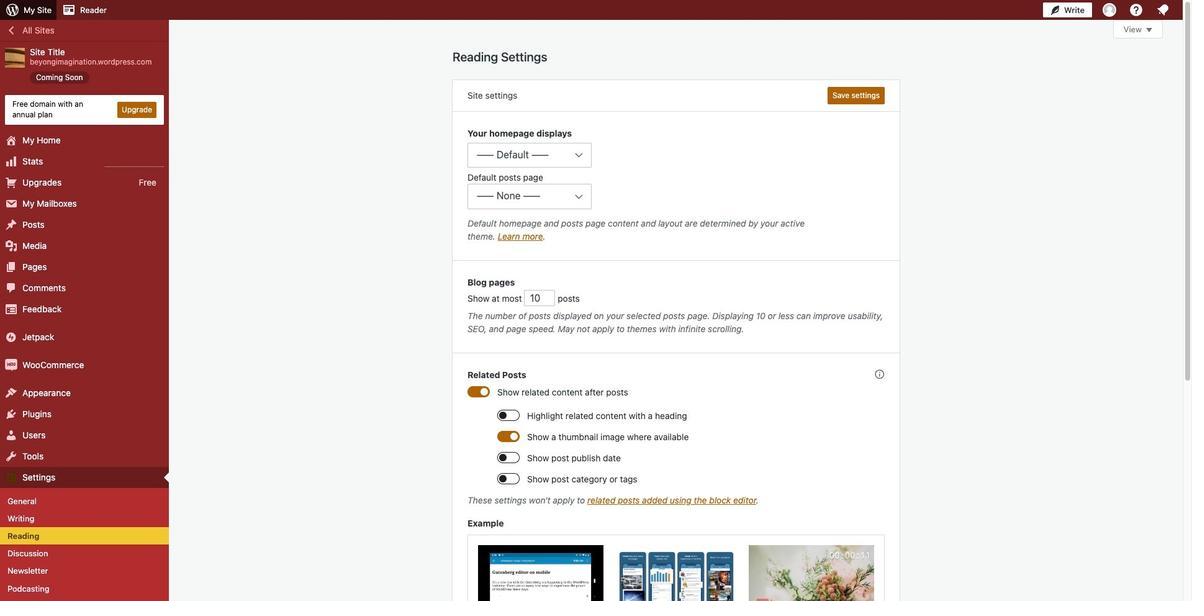 Task type: locate. For each thing, give the bounding box(es) containing it.
my profile image
[[1103, 3, 1117, 17]]

0 vertical spatial img image
[[5, 331, 17, 343]]

2 group from the top
[[468, 276, 885, 338]]

main content
[[453, 20, 1164, 601]]

0 vertical spatial group
[[468, 127, 885, 246]]

1 vertical spatial group
[[468, 276, 885, 338]]

big iphone/ipad update now available image
[[478, 545, 604, 601]]

1 img image from the top
[[5, 331, 17, 343]]

group
[[468, 127, 885, 246], [468, 276, 885, 338], [468, 386, 885, 601]]

None number field
[[525, 290, 556, 306]]

help image
[[1130, 2, 1145, 17]]

the wordpress for android app gets a big facelift image
[[614, 545, 739, 601]]

img image
[[5, 331, 17, 343], [5, 359, 17, 371]]

1 group from the top
[[468, 127, 885, 246]]

2 vertical spatial group
[[468, 386, 885, 601]]

1 vertical spatial img image
[[5, 359, 17, 371]]



Task type: vqa. For each thing, say whether or not it's contained in the screenshot.
Help Image
yes



Task type: describe. For each thing, give the bounding box(es) containing it.
manage your notifications image
[[1156, 2, 1171, 17]]

highest hourly views 0 image
[[105, 159, 164, 167]]

upgrade focus: videopress for weddings image
[[749, 545, 875, 601]]

3 group from the top
[[468, 386, 885, 601]]

closed image
[[1147, 28, 1153, 32]]

2 img image from the top
[[5, 359, 17, 371]]



